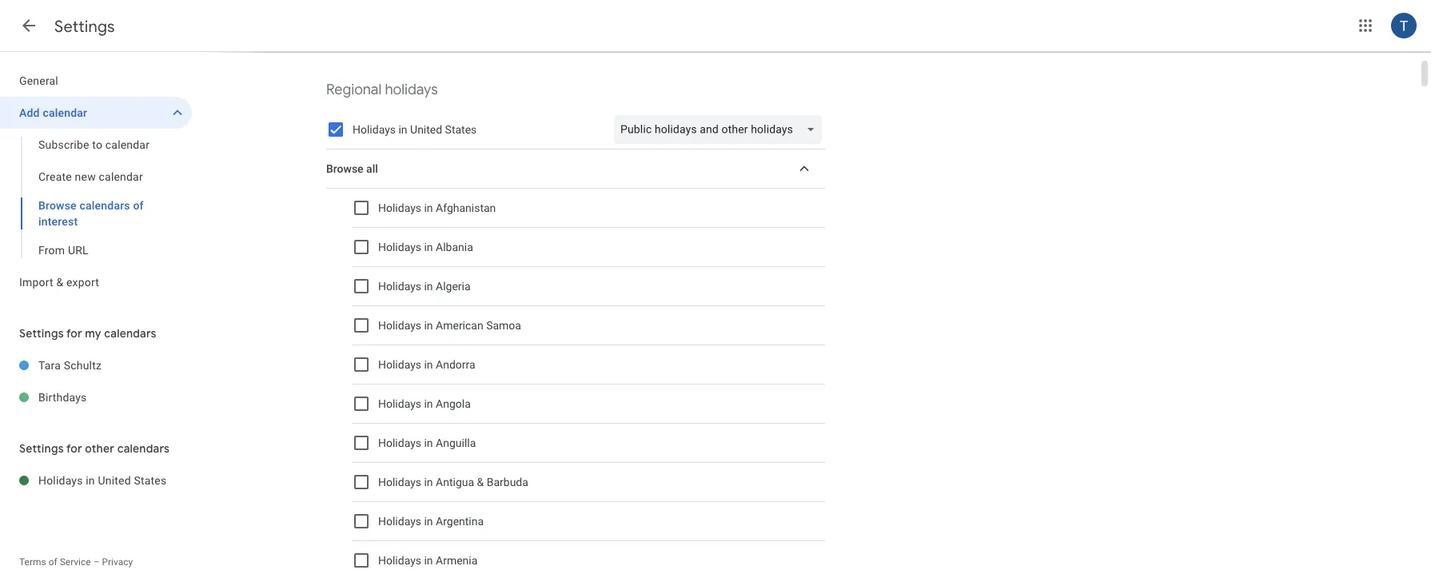 Task type: vqa. For each thing, say whether or not it's contained in the screenshot.
the left of
yes



Task type: locate. For each thing, give the bounding box(es) containing it.
0 vertical spatial &
[[56, 275, 63, 289]]

of
[[133, 199, 144, 212], [49, 557, 57, 568]]

holidays in united states
[[353, 123, 477, 136], [38, 474, 167, 487]]

0 vertical spatial holidays in united states
[[353, 123, 477, 136]]

holidays up all
[[353, 123, 396, 136]]

samoa
[[486, 319, 521, 332]]

1 vertical spatial holidays in united states
[[38, 474, 167, 487]]

1 vertical spatial calendars
[[104, 326, 156, 341]]

calendar up subscribe
[[43, 106, 87, 119]]

0 vertical spatial for
[[66, 326, 82, 341]]

holidays in united states down holidays
[[353, 123, 477, 136]]

& right antigua
[[477, 476, 484, 489]]

states down "settings for other calendars"
[[134, 474, 167, 487]]

None field
[[614, 115, 828, 144]]

holidays down holidays in angola
[[378, 436, 421, 450]]

in left anguilla
[[424, 436, 433, 450]]

algeria
[[436, 280, 471, 293]]

in down holidays
[[399, 123, 408, 136]]

calendars up holidays in united states link
[[117, 441, 170, 456]]

for left my
[[66, 326, 82, 341]]

browse inside the browse calendars of interest
[[38, 199, 77, 212]]

calendar inside add calendar tree item
[[43, 106, 87, 119]]

general
[[19, 74, 58, 87]]

import & export
[[19, 275, 99, 289]]

holidays in albania
[[378, 240, 473, 254]]

in left angola
[[424, 397, 433, 410]]

calendars down create new calendar
[[80, 199, 130, 212]]

united
[[410, 123, 442, 136], [98, 474, 131, 487]]

create new calendar
[[38, 170, 143, 183]]

2 for from the top
[[66, 441, 82, 456]]

calendars
[[80, 199, 130, 212], [104, 326, 156, 341], [117, 441, 170, 456]]

for
[[66, 326, 82, 341], [66, 441, 82, 456]]

–
[[93, 557, 100, 568]]

american
[[436, 319, 484, 332]]

0 horizontal spatial holidays in united states
[[38, 474, 167, 487]]

settings down "birthdays"
[[19, 441, 64, 456]]

in left armenia
[[424, 554, 433, 567]]

browse all
[[326, 162, 378, 175]]

calendar
[[43, 106, 87, 119], [105, 138, 150, 151], [99, 170, 143, 183]]

0 vertical spatial calendar
[[43, 106, 87, 119]]

holidays
[[353, 123, 396, 136], [378, 201, 421, 215], [378, 240, 421, 254], [378, 280, 421, 293], [378, 319, 421, 332], [378, 358, 421, 371], [378, 397, 421, 410], [378, 436, 421, 450], [38, 474, 83, 487], [378, 476, 421, 489], [378, 515, 421, 528], [378, 554, 421, 567]]

1 horizontal spatial states
[[445, 123, 477, 136]]

1 vertical spatial browse
[[38, 199, 77, 212]]

1 vertical spatial settings
[[19, 326, 64, 341]]

0 vertical spatial united
[[410, 123, 442, 136]]

of inside the browse calendars of interest
[[133, 199, 144, 212]]

1 vertical spatial for
[[66, 441, 82, 456]]

united inside tree item
[[98, 474, 131, 487]]

calendar right the to
[[105, 138, 150, 151]]

in down "settings for other calendars"
[[86, 474, 95, 487]]

privacy
[[102, 557, 133, 568]]

import
[[19, 275, 53, 289]]

browse all tree item
[[326, 150, 825, 189]]

0 vertical spatial settings
[[54, 16, 115, 36]]

holidays in argentina
[[378, 515, 484, 528]]

calendar for create new calendar
[[99, 170, 143, 183]]

of down create new calendar
[[133, 199, 144, 212]]

0 horizontal spatial of
[[49, 557, 57, 568]]

browse up interest at the left top of page
[[38, 199, 77, 212]]

2 vertical spatial calendar
[[99, 170, 143, 183]]

browse
[[326, 162, 364, 175], [38, 199, 77, 212]]

1 horizontal spatial browse
[[326, 162, 364, 175]]

new
[[75, 170, 96, 183]]

0 horizontal spatial united
[[98, 474, 131, 487]]

group
[[0, 129, 192, 266]]

states up afghanistan
[[445, 123, 477, 136]]

holidays in andorra
[[378, 358, 475, 371]]

go back image
[[19, 16, 38, 35]]

settings right go back image
[[54, 16, 115, 36]]

tree containing general
[[0, 65, 192, 298]]

holidays down "settings for other calendars"
[[38, 474, 83, 487]]

for for my
[[66, 326, 82, 341]]

other
[[85, 441, 114, 456]]

calendars for my
[[104, 326, 156, 341]]

browse left all
[[326, 162, 364, 175]]

tara schultz
[[38, 359, 102, 372]]

0 horizontal spatial states
[[134, 474, 167, 487]]

1 vertical spatial united
[[98, 474, 131, 487]]

service
[[60, 557, 91, 568]]

angola
[[436, 397, 471, 410]]

1 horizontal spatial &
[[477, 476, 484, 489]]

antigua
[[436, 476, 474, 489]]

tara schultz tree item
[[0, 349, 192, 381]]

of right 'terms'
[[49, 557, 57, 568]]

settings
[[54, 16, 115, 36], [19, 326, 64, 341], [19, 441, 64, 456]]

0 vertical spatial of
[[133, 199, 144, 212]]

settings for my calendars
[[19, 326, 156, 341]]

0 vertical spatial browse
[[326, 162, 364, 175]]

0 horizontal spatial browse
[[38, 199, 77, 212]]

in left afghanistan
[[424, 201, 433, 215]]

calendar right new
[[99, 170, 143, 183]]

from url
[[38, 243, 89, 257]]

birthdays link
[[38, 381, 192, 413]]

interest
[[38, 215, 78, 228]]

group containing subscribe to calendar
[[0, 129, 192, 266]]

0 vertical spatial states
[[445, 123, 477, 136]]

holidays in antigua & barbuda
[[378, 476, 528, 489]]

settings up the tara
[[19, 326, 64, 341]]

anguilla
[[436, 436, 476, 450]]

export
[[66, 275, 99, 289]]

settings for other calendars
[[19, 441, 170, 456]]

tree
[[0, 65, 192, 298]]

united down other
[[98, 474, 131, 487]]

browse inside browse all tree item
[[326, 162, 364, 175]]

& left "export"
[[56, 275, 63, 289]]

privacy link
[[102, 557, 133, 568]]

1 vertical spatial states
[[134, 474, 167, 487]]

states
[[445, 123, 477, 136], [134, 474, 167, 487]]

in
[[399, 123, 408, 136], [424, 201, 433, 215], [424, 240, 433, 254], [424, 280, 433, 293], [424, 319, 433, 332], [424, 358, 433, 371], [424, 397, 433, 410], [424, 436, 433, 450], [86, 474, 95, 487], [424, 476, 433, 489], [424, 515, 433, 528], [424, 554, 433, 567]]

holidays in united states down other
[[38, 474, 167, 487]]

united down holidays
[[410, 123, 442, 136]]

browse for browse all
[[326, 162, 364, 175]]

2 vertical spatial settings
[[19, 441, 64, 456]]

0 vertical spatial calendars
[[80, 199, 130, 212]]

1 vertical spatial of
[[49, 557, 57, 568]]

for left other
[[66, 441, 82, 456]]

0 horizontal spatial &
[[56, 275, 63, 289]]

calendars right my
[[104, 326, 156, 341]]

albania
[[436, 240, 473, 254]]

add
[[19, 106, 40, 119]]

2 vertical spatial calendars
[[117, 441, 170, 456]]

terms of service link
[[19, 557, 91, 568]]

regional
[[326, 80, 382, 99]]

settings heading
[[54, 16, 115, 36]]

holidays up "holidays in albania"
[[378, 201, 421, 215]]

create
[[38, 170, 72, 183]]

1 horizontal spatial of
[[133, 199, 144, 212]]

1 vertical spatial calendar
[[105, 138, 150, 151]]

holidays in algeria
[[378, 280, 471, 293]]

1 for from the top
[[66, 326, 82, 341]]

holidays in armenia
[[378, 554, 478, 567]]

1 vertical spatial &
[[477, 476, 484, 489]]

&
[[56, 275, 63, 289], [477, 476, 484, 489]]

birthdays
[[38, 391, 87, 404]]



Task type: describe. For each thing, give the bounding box(es) containing it.
afghanistan
[[436, 201, 496, 215]]

1 horizontal spatial holidays in united states
[[353, 123, 477, 136]]

states inside tree item
[[134, 474, 167, 487]]

browse calendars of interest
[[38, 199, 144, 228]]

armenia
[[436, 554, 478, 567]]

regional holidays
[[326, 80, 438, 99]]

settings for settings
[[54, 16, 115, 36]]

in inside tree item
[[86, 474, 95, 487]]

terms of service – privacy
[[19, 557, 133, 568]]

holidays down holidays in andorra
[[378, 397, 421, 410]]

holidays down the holidays in anguilla
[[378, 476, 421, 489]]

in left algeria
[[424, 280, 433, 293]]

subscribe
[[38, 138, 89, 151]]

add calendar tree item
[[0, 97, 192, 129]]

holidays in united states tree item
[[0, 465, 192, 497]]

from
[[38, 243, 65, 257]]

andorra
[[436, 358, 475, 371]]

tara
[[38, 359, 61, 372]]

my
[[85, 326, 101, 341]]

subscribe to calendar
[[38, 138, 150, 151]]

holidays in anguilla
[[378, 436, 476, 450]]

holidays up holidays in armenia
[[378, 515, 421, 528]]

& inside tree
[[56, 275, 63, 289]]

holidays in american samoa
[[378, 319, 521, 332]]

terms
[[19, 557, 46, 568]]

birthdays tree item
[[0, 381, 192, 413]]

in left argentina
[[424, 515, 433, 528]]

barbuda
[[487, 476, 528, 489]]

holidays in angola
[[378, 397, 471, 410]]

holidays up "holidays in algeria"
[[378, 240, 421, 254]]

calendars for other
[[117, 441, 170, 456]]

calendar for subscribe to calendar
[[105, 138, 150, 151]]

settings for settings for my calendars
[[19, 326, 64, 341]]

add calendar
[[19, 106, 87, 119]]

to
[[92, 138, 102, 151]]

url
[[68, 243, 89, 257]]

holidays in afghanistan
[[378, 201, 496, 215]]

in left american
[[424, 319, 433, 332]]

in left antigua
[[424, 476, 433, 489]]

holidays down the holidays in argentina at the left
[[378, 554, 421, 567]]

for for other
[[66, 441, 82, 456]]

in left 'albania' on the left
[[424, 240, 433, 254]]

schultz
[[64, 359, 102, 372]]

holidays
[[385, 80, 438, 99]]

settings for settings for other calendars
[[19, 441, 64, 456]]

in left andorra
[[424, 358, 433, 371]]

all
[[366, 162, 378, 175]]

browse for browse calendars of interest
[[38, 199, 77, 212]]

argentina
[[436, 515, 484, 528]]

1 horizontal spatial united
[[410, 123, 442, 136]]

holidays down "holidays in albania"
[[378, 280, 421, 293]]

holidays inside holidays in united states link
[[38, 474, 83, 487]]

holidays in united states link
[[38, 465, 192, 497]]

settings for my calendars tree
[[0, 349, 192, 413]]

calendars inside the browse calendars of interest
[[80, 199, 130, 212]]

holidays down "holidays in algeria"
[[378, 319, 421, 332]]

holidays in united states inside tree item
[[38, 474, 167, 487]]

holidays up holidays in angola
[[378, 358, 421, 371]]



